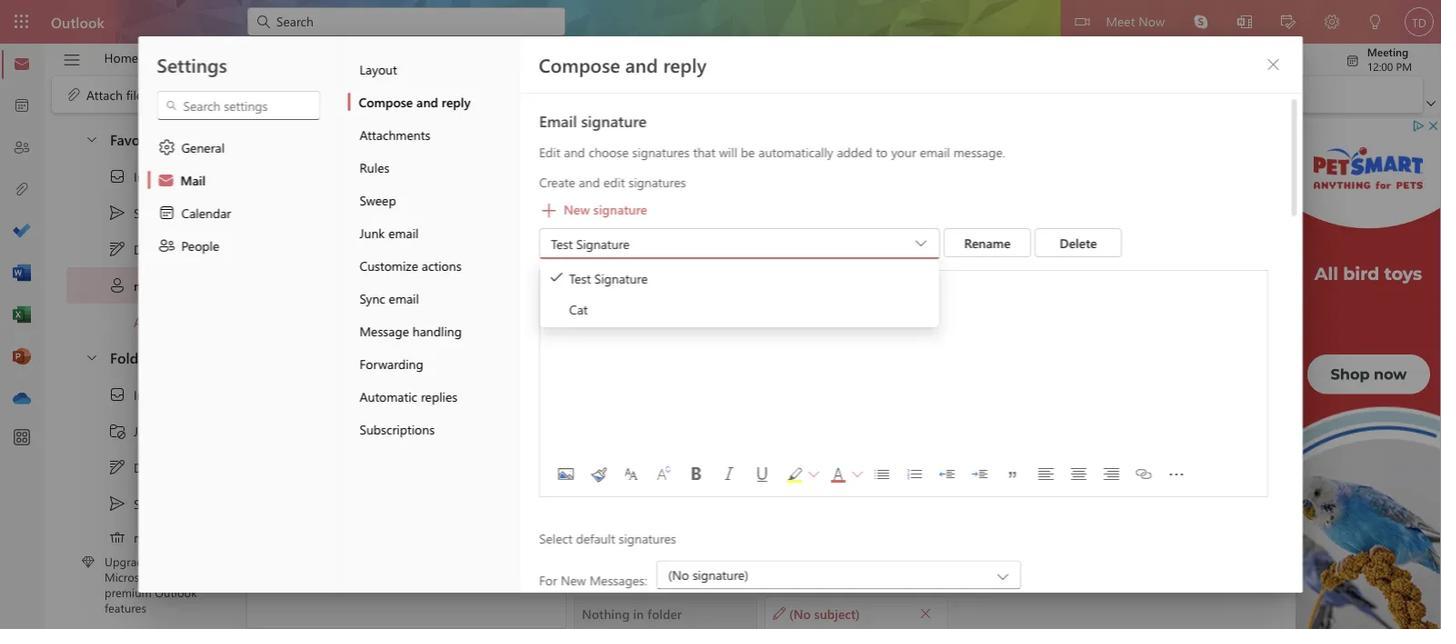 Task type: vqa. For each thing, say whether or not it's contained in the screenshot.
THE REPLY
yes



Task type: describe. For each thing, give the bounding box(es) containing it.
excel image
[[13, 306, 31, 325]]

draw
[[509, 49, 538, 66]]

email inside compose and reply tab panel
[[919, 144, 950, 160]]

drafts inside tree
[[134, 459, 167, 476]]

sync email button
[[348, 282, 520, 315]]

128gb
[[473, 293, 509, 310]]

favorite
[[160, 313, 203, 330]]

items inside  sent items 1
[[162, 204, 193, 221]]

button
[[621, 345, 663, 363]]

reply inside tab panel
[[663, 52, 707, 77]]

signatures for edit
[[628, 173, 686, 190]]

settings
[[157, 52, 227, 77]]

include group
[[55, 76, 576, 113]]

 drafts inside 'favorites' tree
[[108, 240, 167, 258]]

looks empty over here.
[[341, 530, 472, 547]]

delete button
[[1034, 228, 1122, 257]]

cat option
[[543, 295, 935, 324]]

to inside email signature element
[[876, 144, 887, 160]]

subject)
[[814, 605, 860, 622]]

favorites tree item
[[66, 122, 213, 158]]

dialog containing settings
[[0, 0, 1441, 629]]

 (no subject)
[[773, 605, 860, 622]]

rename button
[[943, 228, 1031, 257]]

to whom it may concern,
[[585, 277, 740, 295]]

calendar image
[[13, 97, 31, 115]]

email signature
[[539, 110, 646, 131]]

t-mobile
[[295, 275, 346, 292]]

customize actions button
[[348, 249, 520, 282]]

actions
[[422, 257, 462, 274]]

rules
[[360, 159, 390, 175]]

 button for favorites
[[75, 122, 106, 155]]

application containing settings
[[0, 0, 1441, 629]]

insert
[[353, 49, 386, 66]]

folder
[[647, 605, 682, 622]]

sync
[[360, 290, 385, 306]]

blue
[[436, 293, 460, 310]]


[[158, 138, 176, 156]]


[[773, 607, 786, 620]]

forwarding
[[360, 355, 423, 372]]

signature inside the  new signature
[[593, 200, 647, 217]]

reading pane main content
[[566, 114, 1291, 629]]

italic (⌘+i) image
[[714, 460, 743, 489]]

(with
[[513, 293, 543, 310]]

and inside compose and reply button
[[416, 93, 438, 110]]

 inside email signature element
[[912, 234, 930, 252]]

 for  sent items 1
[[108, 204, 126, 222]]

test inside option
[[569, 270, 590, 286]]


[[157, 171, 175, 189]]

left-rail-appbar navigation
[[4, 44, 40, 420]]

2 vertical spatial signatures
[[618, 530, 676, 547]]

numbering (⌘+/) image
[[900, 460, 929, 489]]

powerpoint image
[[13, 348, 31, 366]]

1  tree item from the top
[[66, 195, 213, 231]]

email signature element
[[539, 144, 1268, 629]]

replies
[[421, 388, 458, 405]]

12:00
[[1367, 59, 1393, 73]]

align left image
[[1031, 460, 1060, 489]]

create
[[539, 173, 575, 190]]

 inside include group
[[433, 85, 451, 104]]

bold (⌘+b) image
[[681, 460, 711, 489]]

subscriptions button
[[348, 413, 520, 446]]

folders tree item
[[66, 340, 213, 376]]

mail image
[[13, 55, 31, 74]]

insert button
[[340, 44, 400, 72]]

edit
[[539, 144, 560, 160]]

compose and reply heading
[[539, 52, 707, 77]]

message handling
[[360, 322, 462, 339]]

more apps image
[[13, 429, 31, 447]]

layout
[[360, 60, 397, 77]]


[[1075, 15, 1090, 29]]

to inside the upgrade to microsoft 365 with premium outlook features
[[153, 554, 164, 570]]

outlook link
[[51, 0, 104, 44]]

drafts inside 'favorites' tree
[[134, 241, 167, 258]]

folders
[[110, 347, 158, 367]]

add
[[134, 313, 157, 330]]

 sent items
[[108, 495, 193, 513]]

nothing in folder
[[582, 605, 682, 622]]

compose and reply button
[[348, 85, 520, 118]]

junk inside button
[[360, 224, 385, 241]]

2
[[189, 241, 195, 258]]

signature inside option
[[594, 270, 647, 286]]

sent for  sent items
[[134, 495, 159, 512]]

with
[[180, 569, 202, 585]]

nothing
[[582, 605, 630, 622]]

monthly
[[564, 293, 610, 310]]

 pictures
[[347, 85, 413, 104]]

 inbox inside 'favorites' tree
[[108, 167, 165, 185]]

2  inbox from the top
[[108, 386, 165, 404]]

 inside 'favorites' tree
[[108, 240, 126, 258]]

 inside 'favorites' tree
[[108, 167, 126, 185]]

meet
[[1106, 12, 1135, 29]]

 tree item for 
[[66, 449, 213, 486]]

 button for highlight icon
[[807, 460, 820, 489]]

insert pictures inline image
[[551, 460, 580, 489]]

concern,
[[684, 277, 740, 295]]

0 vertical spatial signature
[[576, 235, 629, 252]]

Signature text field
[[540, 271, 1267, 453]]

mike@example.com mike@example.com
[[320, 143, 462, 181]]

 meeting 12:00 pm
[[1345, 44, 1412, 73]]

create and edit signatures
[[539, 173, 686, 190]]

0 vertical spatial mike@example.com
[[320, 143, 462, 164]]

favorites
[[110, 129, 169, 148]]

quote image
[[998, 460, 1027, 489]]

font color image
[[823, 461, 852, 490]]

Search settings search field
[[178, 96, 301, 115]]

add favorite tree item
[[66, 304, 213, 340]]

email inside compose and reply tab panel
[[539, 110, 577, 131]]

compose inside button
[[359, 93, 413, 110]]

mail
[[180, 171, 206, 188]]

to button
[[584, 180, 640, 209]]

choose
[[588, 144, 628, 160]]

now
[[1139, 12, 1165, 29]]

items for 
[[181, 532, 211, 549]]

meeting
[[1367, 44, 1409, 59]]

pictures
[[369, 86, 413, 103]]

 new signature
[[540, 200, 647, 220]]

mike@example.com button
[[320, 143, 462, 166]]

list box containing test signature
[[540, 260, 939, 327]]

font image
[[616, 460, 645, 489]]

24
[[546, 293, 560, 310]]

attachments button
[[348, 118, 520, 151]]

To text field
[[649, 185, 1206, 206]]

apple
[[332, 293, 365, 310]]

mike@example.com for mike@example.com
[[320, 166, 417, 181]]

(no
[[789, 605, 811, 622]]

more formatting options image
[[1162, 460, 1191, 489]]

help
[[222, 49, 248, 66]]

 mike@example.com
[[108, 276, 250, 295]]

 tree item for 
[[66, 376, 213, 413]]

new for 
[[563, 200, 589, 217]]

and left edit
[[578, 173, 600, 190]]

 for favorites
[[85, 131, 99, 146]]

sync email
[[360, 290, 419, 306]]

automatically
[[758, 144, 833, 160]]

your
[[891, 144, 916, 160]]

be
[[740, 144, 755, 160]]

rules button
[[348, 151, 520, 184]]

edit and choose signatures that will be automatically added to your email message.
[[539, 144, 1005, 160]]

align center image
[[1063, 460, 1092, 489]]

2  tree item from the top
[[66, 486, 213, 522]]

formatting options. list box
[[549, 453, 1258, 496]]

junk inside  junk email
[[134, 423, 159, 439]]

options button
[[552, 44, 624, 72]]

 send email
[[323, 190, 406, 209]]

1 inside  sent items 1
[[190, 204, 195, 221]]

pm
[[1396, 59, 1412, 73]]

compose inside tab panel
[[539, 52, 620, 77]]

upgrade to microsoft 365 with premium outlook features
[[105, 554, 202, 616]]

people
[[181, 237, 219, 254]]

 inside compose and reply tab panel
[[1266, 57, 1281, 72]]

 tree item
[[66, 267, 250, 304]]

payments)
[[614, 293, 672, 310]]

none button containing 
[[540, 229, 939, 258]]

that
[[693, 144, 715, 160]]


[[549, 270, 563, 284]]

emoji
[[455, 86, 486, 103]]



Task type: locate. For each thing, give the bounding box(es) containing it.
outlook right "premium"
[[155, 584, 197, 600]]

 inside 'favorites' tree
[[108, 204, 126, 222]]

 left "emoji"
[[433, 85, 451, 104]]

drafts down  sent items 1 at the top
[[134, 241, 167, 258]]

1 vertical spatial inbox
[[134, 386, 165, 403]]

1 horizontal spatial 
[[808, 469, 819, 480]]

1 - from the left
[[428, 293, 433, 310]]

1  button from the top
[[75, 122, 106, 155]]

 tree item down  junk email
[[66, 449, 213, 486]]

mike@example.com inside  mike@example.com
[[134, 277, 250, 294]]

 inbox down favorites tree item at the top of page
[[108, 167, 165, 185]]

items inside  deleted items
[[181, 532, 211, 549]]

email up edit
[[539, 110, 577, 131]]

mike@example.com
[[320, 143, 462, 164], [320, 166, 417, 181], [134, 277, 250, 294]]

and right options button
[[625, 52, 658, 77]]

to down  deleted items
[[153, 554, 164, 570]]

 inside  meeting 12:00 pm
[[1345, 54, 1360, 68]]

 tree item
[[66, 195, 213, 231], [66, 486, 213, 522]]

handling
[[413, 322, 462, 339]]

0 vertical spatial to
[[605, 186, 619, 203]]

signatures
[[632, 144, 689, 160], [628, 173, 686, 190], [618, 530, 676, 547]]

options
[[566, 49, 611, 66]]

 up 
[[158, 204, 176, 222]]

cat
[[569, 301, 587, 317]]

premium
[[105, 584, 152, 600]]

inbox inside 'favorites' tree
[[134, 168, 165, 185]]

 tree item for 
[[66, 158, 213, 195]]

2 vertical spatial items
[[181, 532, 211, 549]]

1 vertical spatial drafts
[[134, 459, 167, 476]]

1 horizontal spatial to
[[605, 186, 619, 203]]

email right your
[[919, 144, 950, 160]]

 button
[[54, 45, 90, 75]]

decrease indent image
[[932, 460, 962, 489]]

test signature
[[551, 235, 629, 252]]

1 vertical spatial to
[[153, 554, 164, 570]]

home
[[104, 49, 138, 66]]

new for for
[[560, 571, 586, 588]]

looks
[[341, 530, 374, 547]]

may
[[654, 277, 681, 295]]

apple iphone 12 - blue - 128gb (with 24 monthly payments)
[[332, 293, 672, 310]]

email right sync on the left top of page
[[389, 290, 419, 306]]

0 vertical spatial signatures
[[632, 144, 689, 160]]

draw button
[[495, 44, 551, 72]]

compose down layout
[[359, 93, 413, 110]]

deleted
[[134, 532, 177, 549]]

 button left bullets (⌘+.) image
[[851, 460, 863, 489]]

 inside reading pane main content
[[919, 607, 932, 620]]

 for  sent items
[[108, 495, 126, 513]]

signatures for choose
[[632, 144, 689, 160]]

outlook up  button
[[51, 12, 104, 31]]

 inside folders tree item
[[85, 350, 99, 364]]

0 horizontal spatial 
[[158, 204, 176, 222]]

to do image
[[13, 223, 31, 241]]

1 vertical spatial 
[[158, 204, 176, 222]]

0 vertical spatial test
[[551, 235, 572, 252]]

items for 
[[162, 495, 193, 512]]

sent inside  sent items 1
[[134, 204, 159, 221]]

1 vertical spatial  tree item
[[66, 486, 213, 522]]

Message body, press Alt+F10 to exit text field
[[585, 277, 1262, 530]]

bullet points button
[[621, 327, 699, 363]]

1  inbox from the top
[[108, 167, 165, 185]]

2 sent from the top
[[134, 495, 159, 512]]

document
[[0, 0, 1441, 629]]

upgrade
[[105, 554, 150, 570]]

to for to whom it may concern,
[[585, 277, 598, 295]]

junk email
[[360, 224, 419, 241]]

1 sent from the top
[[134, 204, 159, 221]]

1 vertical spatial items
[[162, 495, 193, 512]]


[[108, 240, 126, 258], [108, 458, 126, 476]]

 inside tree
[[108, 495, 126, 513]]

 tree item
[[66, 158, 213, 195], [66, 376, 213, 413]]

 for folders
[[85, 350, 99, 364]]

automatic
[[360, 388, 417, 405]]

 left 12:00
[[1345, 54, 1360, 68]]


[[62, 50, 81, 70]]

edit
[[603, 173, 625, 190]]

align right image
[[1096, 460, 1125, 489]]

2  drafts from the top
[[108, 458, 167, 476]]

signature up choose
[[581, 110, 646, 131]]

0 vertical spatial  drafts
[[108, 240, 167, 258]]

1 vertical spatial  inbox
[[108, 386, 165, 404]]

- right 12
[[428, 293, 433, 310]]

email inside  junk email
[[162, 423, 192, 439]]

document containing settings
[[0, 0, 1441, 629]]

1 vertical spatial 
[[108, 458, 126, 476]]

new right for on the left bottom of page
[[560, 571, 586, 588]]

 junk email
[[108, 422, 192, 440]]

1 vertical spatial 
[[108, 495, 126, 513]]

reply down layout button
[[442, 93, 471, 110]]

0 horizontal spatial junk
[[134, 423, 159, 439]]

0 vertical spatial  tree item
[[66, 195, 213, 231]]

1 horizontal spatial outlook
[[155, 584, 197, 600]]

email up customize actions
[[388, 224, 419, 241]]

sweep
[[360, 191, 396, 208]]

1 vertical spatial  tree item
[[66, 449, 213, 486]]

1  from the top
[[108, 240, 126, 258]]

mike@example.com for 
[[134, 277, 250, 294]]

forwarding button
[[348, 347, 520, 380]]

0 vertical spatial  inbox
[[108, 167, 165, 185]]

tree containing 
[[66, 376, 213, 629]]

2  from the top
[[108, 386, 126, 404]]

1  button from the left
[[807, 460, 820, 489]]

1 horizontal spatial -
[[464, 293, 469, 310]]

- right blue
[[464, 293, 469, 310]]

 deleted items
[[108, 531, 211, 549]]

1 horizontal spatial 
[[1345, 54, 1360, 68]]

compose and reply up email signature
[[539, 52, 707, 77]]

0 vertical spatial compose
[[539, 52, 620, 77]]

 drafts
[[108, 240, 167, 258], [108, 458, 167, 476]]

bullets (⌘+.) image
[[867, 460, 896, 489]]

0 horizontal spatial compose and reply
[[359, 93, 471, 110]]

sent down 
[[134, 204, 159, 221]]

1 horizontal spatial  button
[[1259, 50, 1288, 79]]

1 vertical spatial  button
[[913, 601, 938, 626]]

items up 
[[162, 204, 193, 221]]

0 horizontal spatial 
[[433, 85, 451, 104]]

underline (⌘+u) image
[[747, 460, 776, 489]]

reply down outlook banner
[[663, 52, 707, 77]]

0 vertical spatial 
[[1345, 54, 1360, 68]]

1 vertical spatial sent
[[134, 495, 159, 512]]

 up 
[[108, 495, 126, 513]]

select default signatures
[[539, 530, 676, 547]]

 for  meeting 12:00 pm
[[1345, 54, 1360, 68]]

1 vertical spatial  button
[[75, 340, 106, 374]]

1 vertical spatial signatures
[[628, 173, 686, 190]]

general
[[181, 139, 225, 155]]

 button inside compose and reply tab panel
[[1259, 50, 1288, 79]]

1 vertical spatial 1
[[190, 204, 195, 221]]

0 vertical spatial  tree item
[[66, 158, 213, 195]]

1 vertical spatial 
[[912, 234, 930, 252]]

1 down the mail
[[190, 204, 195, 221]]

1 vertical spatial  tree item
[[66, 376, 213, 413]]

1  from the top
[[108, 204, 126, 222]]

signatures up messages:
[[618, 530, 676, 547]]

message
[[360, 322, 409, 339]]

 inbox down folders tree item at the bottom of page
[[108, 386, 165, 404]]

0 vertical spatial  button
[[75, 122, 106, 155]]

0 vertical spatial 
[[1266, 57, 1281, 72]]

t-
[[295, 275, 306, 292]]

12
[[410, 293, 424, 310]]


[[1345, 54, 1360, 68], [158, 204, 176, 222]]


[[165, 99, 178, 112]]

 inside settings tab list
[[158, 204, 176, 222]]

increase indent image
[[965, 460, 994, 489]]

 drafts inside tree
[[108, 458, 167, 476]]


[[540, 201, 558, 220]]

1 1 from the top
[[190, 168, 195, 185]]

people image
[[13, 139, 31, 157]]

compose and reply tab panel
[[521, 36, 1302, 629]]

1 horizontal spatial compose
[[539, 52, 620, 77]]

mike@example.com inside mike@example.com mike@example.com
[[320, 166, 417, 181]]

 tree item down 
[[66, 195, 213, 231]]

1 vertical spatial signature
[[594, 270, 647, 286]]

 button left folders
[[75, 340, 106, 374]]

1 vertical spatial junk
[[134, 423, 159, 439]]

favorites tree
[[66, 115, 250, 340]]

and down layout button
[[416, 93, 438, 110]]

0 vertical spatial email
[[539, 110, 577, 131]]

1 vertical spatial compose and reply
[[359, 93, 471, 110]]

test signature option
[[543, 264, 935, 293]]

0 vertical spatial 
[[108, 167, 126, 185]]

add favorite
[[134, 313, 203, 330]]

1 vertical spatial 
[[108, 386, 126, 404]]

0 horizontal spatial to
[[585, 277, 598, 295]]

to down choose
[[605, 186, 619, 203]]

 down favorites tree item at the top of page
[[108, 167, 126, 185]]

0 vertical spatial drafts
[[134, 241, 167, 258]]

compose and reply down layout button
[[359, 93, 471, 110]]

2 inbox from the top
[[134, 386, 165, 403]]

 button for folders
[[75, 340, 106, 374]]

Add a subject text field
[[574, 225, 1136, 255]]


[[108, 422, 126, 440]]

1 vertical spatial to
[[585, 277, 598, 295]]

 drafts down  sent items 1 at the top
[[108, 240, 167, 258]]

2  button from the left
[[851, 460, 863, 489]]

2 1 from the top
[[190, 204, 195, 221]]

onedrive image
[[13, 390, 31, 408]]

1 vertical spatial new
[[560, 571, 586, 588]]

will
[[719, 144, 737, 160]]

0 vertical spatial inbox
[[134, 168, 165, 185]]

to left your
[[876, 144, 887, 160]]

1 inside  tree item
[[190, 168, 195, 185]]

2  from the top
[[108, 458, 126, 476]]

 left folders
[[85, 350, 99, 364]]

results
[[295, 234, 341, 254]]

1 drafts from the top
[[134, 241, 167, 258]]

inbox up  junk email
[[134, 386, 165, 403]]

default
[[576, 530, 615, 547]]

2 - from the left
[[464, 293, 469, 310]]

outlook inside the upgrade to microsoft 365 with premium outlook features
[[155, 584, 197, 600]]

2  button from the top
[[75, 340, 106, 374]]

1 vertical spatial signature
[[593, 200, 647, 217]]

 sent items 1
[[108, 204, 195, 222]]

sweep button
[[348, 184, 520, 216]]

and
[[625, 52, 658, 77], [416, 93, 438, 110], [564, 144, 585, 160], [578, 173, 600, 190]]

1 vertical spatial reply
[[442, 93, 471, 110]]

sent inside ' sent items'
[[134, 495, 159, 512]]

 inside tree
[[108, 386, 126, 404]]

email inside  send email
[[376, 190, 406, 207]]

to inside button
[[605, 186, 619, 203]]

1 vertical spatial test
[[569, 270, 590, 286]]

premium features image
[[82, 556, 95, 569]]

list box
[[540, 260, 939, 327]]

 emoji
[[433, 85, 486, 104]]

0 vertical spatial  tree item
[[66, 231, 213, 267]]

test
[[551, 235, 572, 252], [569, 270, 590, 286]]

0 vertical spatial sent
[[134, 204, 159, 221]]

2 drafts from the top
[[134, 459, 167, 476]]

0 vertical spatial new
[[563, 200, 589, 217]]

 for 
[[158, 204, 176, 222]]

0 vertical spatial compose and reply
[[539, 52, 707, 77]]

rename
[[964, 234, 1010, 251]]

2 vertical spatial mike@example.com
[[134, 277, 250, 294]]

to up cat
[[585, 277, 598, 295]]

to
[[876, 144, 887, 160], [153, 554, 164, 570]]

1  tree item from the top
[[66, 231, 213, 267]]

1 vertical spatial compose
[[359, 93, 413, 110]]

0 vertical spatial signature
[[581, 110, 646, 131]]

automatic replies button
[[348, 380, 520, 413]]

items up  deleted items
[[162, 495, 193, 512]]

1  tree item from the top
[[66, 158, 213, 195]]

signature
[[576, 235, 629, 252], [594, 270, 647, 286]]

 up 
[[108, 386, 126, 404]]

0 vertical spatial 
[[108, 240, 126, 258]]

 tree item down  sent items 1 at the top
[[66, 231, 213, 267]]

reply inside button
[[442, 93, 471, 110]]

sent
[[134, 204, 159, 221], [134, 495, 159, 512]]

0 vertical spatial to
[[876, 144, 887, 160]]

0 horizontal spatial to
[[153, 554, 164, 570]]

0 horizontal spatial  button
[[913, 601, 938, 626]]

 tree item up deleted
[[66, 486, 213, 522]]

0 vertical spatial reply
[[663, 52, 707, 77]]

messages:
[[589, 571, 647, 588]]

 left bullets (⌘+.) image
[[852, 469, 862, 480]]

1 horizontal spatial 
[[1266, 57, 1281, 72]]

signature up the payments)
[[594, 270, 647, 286]]

signatures right edit
[[628, 173, 686, 190]]

 tree item
[[66, 231, 213, 267], [66, 449, 213, 486]]

tree
[[66, 376, 213, 629]]

1 horizontal spatial email
[[539, 110, 577, 131]]

here.
[[444, 530, 472, 547]]

1 vertical spatial outlook
[[155, 584, 197, 600]]

files image
[[13, 181, 31, 199]]

1 vertical spatial mike@example.com
[[320, 166, 417, 181]]

test up the 
[[551, 235, 572, 252]]

1 horizontal spatial reply
[[663, 52, 707, 77]]

sent up  tree item
[[134, 495, 159, 512]]

 down 
[[108, 458, 126, 476]]

None button
[[540, 229, 939, 258]]

 button inside folders tree item
[[75, 340, 106, 374]]

points
[[660, 327, 699, 345]]

calendar
[[181, 204, 231, 221]]

to for to
[[605, 186, 619, 203]]

1  from the top
[[108, 167, 126, 185]]

subscriptions
[[360, 421, 435, 437]]

0 horizontal spatial reply
[[442, 93, 471, 110]]

meet now
[[1106, 12, 1165, 29]]

signature down edit
[[593, 200, 647, 217]]

 tree item for 
[[66, 231, 213, 267]]

layout button
[[348, 53, 520, 85]]

2 horizontal spatial 
[[852, 469, 862, 480]]

0 horizontal spatial  button
[[807, 460, 820, 489]]

highlight image
[[780, 461, 809, 490]]

 tree item
[[66, 413, 213, 449]]

0 horizontal spatial compose
[[359, 93, 413, 110]]

items inside ' sent items'
[[162, 495, 193, 512]]

dialog
[[0, 0, 1441, 629]]

and right edit
[[564, 144, 585, 160]]

 inside favorites tree item
[[85, 131, 99, 146]]

 up 
[[108, 240, 126, 258]]

inbox down 
[[134, 168, 165, 185]]


[[1266, 57, 1281, 72], [919, 607, 932, 620]]

new
[[563, 200, 589, 217], [560, 571, 586, 588]]

1  drafts from the top
[[108, 240, 167, 258]]

 for "font color" icon
[[852, 469, 862, 480]]

settings heading
[[157, 52, 227, 77]]

1 horizontal spatial to
[[876, 144, 887, 160]]

2  from the top
[[108, 495, 126, 513]]

outlook inside banner
[[51, 12, 104, 31]]

whom it
[[601, 277, 651, 295]]

2 vertical spatial 
[[85, 350, 99, 364]]

for new messages:
[[539, 571, 647, 588]]

 for highlight icon
[[808, 469, 819, 480]]

 button for "font color" icon
[[851, 460, 863, 489]]

new right ""
[[563, 200, 589, 217]]

inbox inside tree
[[134, 386, 165, 403]]

settings tab list
[[139, 36, 339, 593]]

junk right 
[[134, 423, 159, 439]]

automatic replies
[[360, 388, 458, 405]]

2  tree item from the top
[[66, 376, 213, 413]]

format painter image
[[583, 460, 612, 489]]

0 vertical spatial outlook
[[51, 12, 104, 31]]

-
[[428, 293, 433, 310], [464, 293, 469, 310]]

2  tree item from the top
[[66, 449, 213, 486]]

compose and reply inside button
[[359, 93, 471, 110]]

select
[[539, 530, 572, 547]]

 button left favorites
[[75, 122, 106, 155]]

 up 
[[108, 204, 126, 222]]


[[108, 204, 126, 222], [108, 495, 126, 513]]

0 vertical spatial  button
[[1259, 50, 1288, 79]]

 left "font color" icon
[[808, 469, 819, 480]]

1 vertical spatial 
[[919, 607, 932, 620]]

 button left "font color" icon
[[807, 460, 820, 489]]

0 vertical spatial items
[[162, 204, 193, 221]]

365
[[157, 569, 176, 585]]

signatures left that
[[632, 144, 689, 160]]

junk down "sweep"
[[360, 224, 385, 241]]

 down to text box
[[912, 234, 930, 252]]

0 horizontal spatial outlook
[[51, 12, 104, 31]]

items up with
[[181, 532, 211, 549]]


[[347, 85, 365, 104]]

0 vertical spatial 
[[85, 131, 99, 146]]

compose and reply inside tab panel
[[539, 52, 707, 77]]

1 horizontal spatial compose and reply
[[539, 52, 707, 77]]

tab list
[[90, 44, 625, 72]]

to inside text box
[[585, 277, 598, 295]]

 button inside favorites tree item
[[75, 122, 106, 155]]

 tree item up  junk email
[[66, 376, 213, 413]]

email right send
[[376, 190, 406, 207]]

0 vertical spatial 
[[108, 204, 126, 222]]

tab list containing home
[[90, 44, 625, 72]]

0 horizontal spatial email
[[162, 423, 192, 439]]

drafts
[[134, 241, 167, 258], [134, 459, 167, 476]]

signature down the  new signature
[[576, 235, 629, 252]]

application
[[0, 0, 1441, 629]]

1 inbox from the top
[[134, 168, 165, 185]]

0 horizontal spatial 
[[919, 607, 932, 620]]

1 right 
[[190, 168, 195, 185]]

drafts up ' sent items'
[[134, 459, 167, 476]]

nothing in folder button
[[574, 596, 757, 629]]

new inside the  new signature
[[563, 200, 589, 217]]

 tree item down favorites
[[66, 158, 213, 195]]

bullet
[[621, 327, 657, 345]]

 inside tree
[[108, 458, 126, 476]]

0 vertical spatial junk
[[360, 224, 385, 241]]

email right 
[[162, 423, 192, 439]]

test right the 
[[569, 270, 590, 286]]

1 horizontal spatial  button
[[851, 460, 863, 489]]

outlook banner
[[0, 0, 1441, 44]]

compose right draw
[[539, 52, 620, 77]]

 left favorites
[[85, 131, 99, 146]]

message list section
[[247, 121, 672, 628]]

font size image
[[649, 460, 678, 489]]

0 vertical spatial 1
[[190, 168, 195, 185]]

word image
[[13, 265, 31, 283]]

 tree item
[[66, 522, 213, 558]]

 drafts down  tree item
[[108, 458, 167, 476]]

1 vertical spatial  drafts
[[108, 458, 167, 476]]

insert link (⌘+k) image
[[1129, 460, 1158, 489]]

message handling button
[[348, 315, 520, 347]]

1 vertical spatial email
[[162, 423, 192, 439]]

sent for  sent items 1
[[134, 204, 159, 221]]

1 horizontal spatial junk
[[360, 224, 385, 241]]

0 horizontal spatial -
[[428, 293, 433, 310]]



